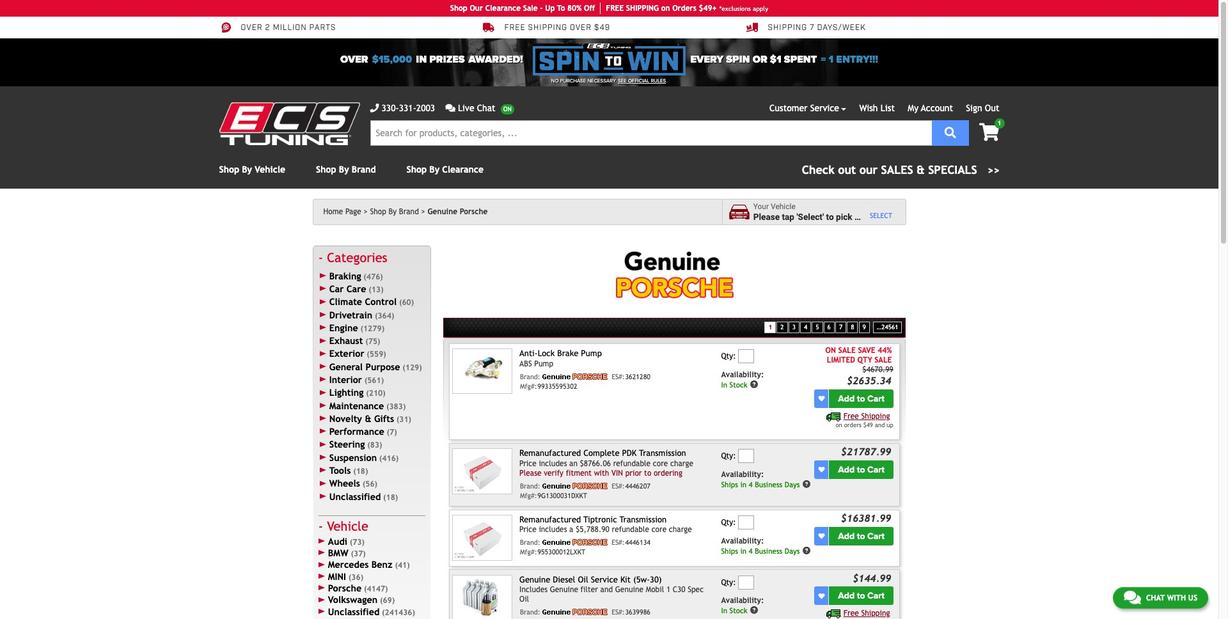 Task type: locate. For each thing, give the bounding box(es) containing it.
2 add to cart button from the top
[[830, 461, 894, 479]]

free down shop our clearance sale - up to 80% off on the top left of page
[[505, 23, 526, 33]]

1 vertical spatial availability: ships in 4 business days
[[722, 537, 800, 556]]

price left "an"
[[520, 459, 537, 468]]

1 vertical spatial vehicle
[[771, 202, 796, 211]]

business for $21787.99
[[755, 480, 783, 489]]

in for $21787.99
[[741, 480, 747, 489]]

1 vertical spatial mfg#:
[[520, 492, 537, 500]]

0 vertical spatial unclassified
[[329, 491, 381, 502]]

1 vertical spatial oil
[[520, 595, 529, 604]]

qty: for $21787.99
[[722, 452, 736, 461]]

brand: down includes on the bottom of the page
[[520, 609, 541, 616]]

1 es#: from the top
[[612, 373, 625, 381]]

4 add to wish list image from the top
[[819, 593, 825, 599]]

1 horizontal spatial &
[[917, 163, 925, 177]]

pdk
[[622, 449, 637, 458]]

1 horizontal spatial pump
[[581, 349, 602, 359]]

cart for $144.99
[[868, 591, 885, 602]]

$144.99
[[853, 573, 892, 584]]

brand up page at the left of page
[[352, 164, 376, 175]]

(4147)
[[364, 585, 388, 594]]

shop by brand right page at the left of page
[[370, 207, 419, 216]]

brand: up "955300012lxkt"
[[520, 539, 541, 547]]

orders
[[673, 4, 697, 13]]

vehicle up audi
[[327, 519, 369, 534]]

3 availability: from the top
[[722, 537, 764, 546]]

(69)
[[380, 597, 395, 606]]

refundable
[[614, 459, 651, 468], [612, 526, 650, 535]]

core up 30)
[[652, 526, 667, 535]]

3639986
[[625, 609, 651, 616]]

genuine porsche - corporate logo image down fitment
[[543, 483, 609, 489]]

cart down $2635.34
[[868, 393, 885, 404]]

4 brand: from the top
[[520, 609, 541, 616]]

brand: for $16381.99
[[520, 539, 541, 547]]

0 vertical spatial stock
[[730, 380, 748, 389]]

please inside remanufactured complete pdk transmission price includes an $8766.06 refundable core charge please verify fitment with vin prior to ordering
[[520, 469, 542, 478]]

1 vertical spatial availability: in stock
[[722, 597, 764, 616]]

transmission up 4446134
[[620, 515, 667, 525]]

vehicle up tap
[[771, 202, 796, 211]]

1 qty: from the top
[[722, 352, 736, 361]]

1 business from the top
[[755, 480, 783, 489]]

0 vertical spatial chat
[[477, 103, 496, 113]]

free inside free shipping on orders $49 and up
[[844, 412, 859, 421]]

4 add to cart from the top
[[838, 591, 885, 602]]

2 add to wish list image from the top
[[819, 467, 825, 473]]

chat left us
[[1147, 594, 1165, 603]]

2 vertical spatial 4
[[749, 547, 753, 556]]

1 vertical spatial comments image
[[1124, 590, 1142, 605]]

mfg#: inside es#: 3621280 mfg#: 99335595302
[[520, 382, 537, 390]]

over for over $15,000 in prizes
[[340, 53, 368, 66]]

1 vertical spatial and
[[601, 586, 613, 595]]

3 es#: from the top
[[612, 539, 625, 547]]

and left 'up'
[[875, 422, 885, 429]]

question sign image
[[750, 380, 759, 389], [803, 546, 812, 555], [750, 606, 759, 615]]

to down $2635.34
[[857, 393, 866, 404]]

purpose
[[366, 361, 400, 372]]

to for 1st add to cart button
[[857, 393, 866, 404]]

1 horizontal spatial on
[[836, 422, 843, 429]]

1 vertical spatial (18)
[[383, 493, 398, 502]]

3 qty: from the top
[[722, 519, 736, 527]]

free down $144.99
[[844, 609, 859, 618]]

1 vertical spatial in
[[722, 607, 728, 616]]

ship
[[626, 4, 642, 13]]

vehicle
[[255, 164, 285, 175], [771, 202, 796, 211], [327, 519, 369, 534]]

2 cart from the top
[[868, 465, 885, 475]]

free shipping image
[[827, 413, 842, 422], [827, 610, 842, 619]]

0 vertical spatial with
[[594, 469, 609, 478]]

0 vertical spatial availability: ships in 4 business days
[[722, 470, 800, 489]]

4 for $16381.99
[[749, 547, 753, 556]]

0 horizontal spatial 2
[[265, 23, 271, 33]]

0 vertical spatial includes
[[539, 459, 567, 468]]

by
[[242, 164, 252, 175], [339, 164, 349, 175], [430, 164, 440, 175], [389, 207, 397, 216]]

add to cart down $21787.99
[[838, 465, 885, 475]]

1 vertical spatial sale
[[875, 356, 892, 365]]

remanufactured inside remanufactured complete pdk transmission price includes an $8766.06 refundable core charge please verify fitment with vin prior to ordering
[[520, 449, 581, 458]]

days for $16381.99
[[785, 547, 800, 556]]

oil up filter
[[578, 575, 589, 585]]

2 es#: from the top
[[612, 482, 625, 490]]

0 vertical spatial shipping
[[768, 23, 808, 33]]

charge
[[671, 459, 694, 468], [669, 526, 692, 535]]

1 days from the top
[[785, 480, 800, 489]]

cart for $21787.99
[[868, 465, 885, 475]]

free shipping image left free shipping
[[827, 610, 842, 619]]

2 availability: in stock from the top
[[722, 597, 764, 616]]

& left "gifts"
[[365, 413, 372, 424]]

charge down ordering at right
[[669, 526, 692, 535]]

1 horizontal spatial please
[[754, 212, 780, 222]]

to
[[557, 4, 565, 13]]

0 horizontal spatial oil
[[520, 595, 529, 604]]

transmission up ordering at right
[[639, 449, 686, 458]]

0 horizontal spatial pump
[[535, 359, 554, 368]]

unclassified
[[329, 491, 381, 502], [328, 606, 380, 617]]

complete
[[584, 449, 620, 458]]

8
[[851, 324, 855, 331]]

1 availability: ships in 4 business days from the top
[[722, 470, 800, 489]]

clearance right our
[[486, 4, 521, 13]]

charge inside remanufactured tiptronic transmission price includes a $5,788.90 refundable core charge
[[669, 526, 692, 535]]

2 mfg#: from the top
[[520, 492, 537, 500]]

shipping up every spin or $1 spent = 1 entry!!!
[[768, 23, 808, 33]]

'select'
[[797, 212, 824, 222]]

1 ships from the top
[[722, 480, 738, 489]]

by up "home page" link
[[339, 164, 349, 175]]

1 vertical spatial chat
[[1147, 594, 1165, 603]]

anti-lock brake pump abs pump
[[520, 349, 602, 368]]

1 vertical spatial $49
[[864, 422, 873, 429]]

add to cart button down $2635.34
[[830, 390, 894, 408]]

1 availability: in stock from the top
[[722, 370, 764, 389]]

4 add from the top
[[838, 591, 855, 602]]

in for $16381.99
[[741, 547, 747, 556]]

0 vertical spatial 1 link
[[970, 118, 1005, 143]]

2 price from the top
[[520, 526, 537, 535]]

es#: down vin
[[612, 482, 625, 490]]

mfg#: inside es#: 4446134 mfg#: 955300012lxkt
[[520, 549, 537, 556]]

genuine porsche - corporate logo image
[[543, 373, 609, 380], [543, 483, 609, 489], [543, 540, 609, 546], [543, 609, 609, 616]]

unclassified inside vehicle audi (73) bmw (37) mercedes benz (41) mini (36) porsche (4147) volkswagen (69) unclassified (241436)
[[328, 606, 380, 617]]

free shipping image up $21787.99
[[827, 413, 842, 422]]

1 vertical spatial 1 link
[[765, 322, 776, 333]]

1 vertical spatial charge
[[669, 526, 692, 535]]

to left pick
[[827, 212, 834, 222]]

unclassified down volkswagen
[[328, 606, 380, 617]]

None text field
[[739, 350, 755, 364]]

1 mfg#: from the top
[[520, 382, 537, 390]]

bmw
[[328, 548, 349, 559]]

2 ships from the top
[[722, 547, 738, 556]]

0 horizontal spatial with
[[594, 469, 609, 478]]

0 vertical spatial $49
[[595, 23, 611, 33]]

1 vertical spatial in
[[741, 480, 747, 489]]

7 right 6
[[840, 324, 843, 331]]

question sign image for $16381.99
[[803, 546, 812, 555]]

charge up ordering at right
[[671, 459, 694, 468]]

& right sales
[[917, 163, 925, 177]]

2 genuine porsche - corporate logo image from the top
[[543, 483, 609, 489]]

cart down $144.99
[[868, 591, 885, 602]]

0 vertical spatial 2
[[265, 23, 271, 33]]

…24561
[[877, 324, 899, 331]]

es#: left 3639986
[[612, 609, 625, 616]]

over for over 2 million parts
[[241, 23, 263, 33]]

(18) down (416)
[[383, 493, 398, 502]]

es#: 4446134 mfg#: 955300012lxkt
[[520, 539, 651, 556]]

genuine porsche - corporate logo image for $16381.99
[[543, 540, 609, 546]]

0 vertical spatial a
[[855, 212, 860, 222]]

1 remanufactured from the top
[[520, 449, 581, 458]]

es#3621280 - 99335595302 - anti-lock brake pump - abs pump - genuine porsche - porsche image
[[453, 349, 513, 394]]

9g1300031dxkt
[[538, 492, 588, 500]]

add down $16381.99
[[838, 531, 855, 542]]

add to cart button down $16381.99
[[830, 527, 894, 546]]

3 add from the top
[[838, 531, 855, 542]]

on left orders at the bottom right of the page
[[836, 422, 843, 429]]

0 vertical spatial remanufactured
[[520, 449, 581, 458]]

1 horizontal spatial oil
[[578, 575, 589, 585]]

None text field
[[739, 450, 755, 464], [739, 516, 755, 530], [739, 576, 755, 590], [739, 450, 755, 464], [739, 516, 755, 530], [739, 576, 755, 590]]

1 horizontal spatial 1 link
[[970, 118, 1005, 143]]

limited
[[827, 356, 856, 365]]

mfg#: down abs
[[520, 382, 537, 390]]

1 add to wish list image from the top
[[819, 396, 825, 402]]

(364)
[[375, 311, 394, 320]]

2 brand: from the top
[[520, 482, 541, 490]]

$49
[[595, 23, 611, 33], [864, 422, 873, 429]]

…24561 link
[[873, 322, 903, 333]]

shop by brand for shop by vehicle
[[316, 164, 376, 175]]

1 link
[[970, 118, 1005, 143], [765, 322, 776, 333]]

es#: for transmission
[[612, 539, 625, 547]]

2 in from the top
[[722, 607, 728, 616]]

brand for home page
[[399, 207, 419, 216]]

4 availability: from the top
[[722, 597, 764, 606]]

0 vertical spatial (18)
[[353, 467, 368, 476]]

a right pick
[[855, 212, 860, 222]]

1 link down sign out
[[970, 118, 1005, 143]]

genuine porsche - corporate logo image for $144.99
[[543, 609, 609, 616]]

0 vertical spatial free shipping image
[[827, 413, 842, 422]]

3 brand: from the top
[[520, 539, 541, 547]]

volkswagen
[[328, 595, 378, 606]]

1 left 'c30'
[[667, 586, 671, 595]]

1 vertical spatial a
[[570, 526, 574, 535]]

days for $21787.99
[[785, 480, 800, 489]]

add to wish list image
[[819, 396, 825, 402], [819, 467, 825, 473], [819, 533, 825, 540], [819, 593, 825, 599]]

$8766.06
[[580, 459, 611, 468]]

0 vertical spatial days
[[785, 480, 800, 489]]

3 add to cart from the top
[[838, 531, 885, 542]]

brand left genuine porsche
[[399, 207, 419, 216]]

1 cart from the top
[[868, 393, 885, 404]]

& inside categories braking (476) car care (13) climate control (60) drivetrain (364) engine (1279) exhaust (75) exterior (559) general purpose (129) interior (561) lighting (210) maintenance (383) novelty & gifts (31) performance (7) steering (83) suspension (416) tools (18) wheels (56) unclassified (18)
[[365, 413, 372, 424]]

shop by clearance link
[[407, 164, 484, 175]]

pump right 'brake'
[[581, 349, 602, 359]]

2 business from the top
[[755, 547, 783, 556]]

0 horizontal spatial porsche
[[328, 583, 362, 594]]

comments image
[[446, 104, 456, 113], [1124, 590, 1142, 605]]

chat with us link
[[1113, 588, 1209, 609]]

8 link
[[847, 322, 859, 333]]

2 vertical spatial shipping
[[862, 609, 891, 618]]

my
[[908, 103, 919, 113]]

with down $8766.06
[[594, 469, 609, 478]]

0 horizontal spatial &
[[365, 413, 372, 424]]

add to cart down $16381.99
[[838, 531, 885, 542]]

0 horizontal spatial service
[[591, 575, 618, 585]]

sale
[[523, 4, 538, 13], [875, 356, 892, 365]]

availability: ships in 4 business days for $21787.99
[[722, 470, 800, 489]]

330-
[[382, 103, 399, 113]]

1 stock from the top
[[730, 380, 748, 389]]

core
[[653, 459, 668, 468], [652, 526, 667, 535]]

1 horizontal spatial porsche
[[460, 207, 488, 216]]

3 add to wish list image from the top
[[819, 533, 825, 540]]

sale inside on sale save 44% limited qty sale $4670.99 $2635.34
[[875, 356, 892, 365]]

es#: inside es#: 4446207 mfg#: 9g1300031dxkt
[[612, 482, 625, 490]]

lighting
[[329, 387, 364, 398]]

0 horizontal spatial comments image
[[446, 104, 456, 113]]

1 inside genuine diesel oil service kit (5w-30) includes genuine filter and genuine mobil 1 c30 spec oil
[[667, 586, 671, 595]]

0 vertical spatial mfg#:
[[520, 382, 537, 390]]

no
[[552, 78, 559, 84]]

stock for anti-lock brake pump
[[730, 380, 748, 389]]

0 horizontal spatial brand
[[352, 164, 376, 175]]

comments image for chat
[[1124, 590, 1142, 605]]

2 remanufactured from the top
[[520, 515, 581, 525]]

2 days from the top
[[785, 547, 800, 556]]

sale left -
[[523, 4, 538, 13]]

0 vertical spatial please
[[754, 212, 780, 222]]

0 horizontal spatial clearance
[[442, 164, 484, 175]]

sales & specials
[[882, 163, 978, 177]]

2 vertical spatial question sign image
[[750, 606, 759, 615]]

(73)
[[350, 538, 365, 547]]

vehicle inside your vehicle please tap 'select' to pick a vehicle
[[771, 202, 796, 211]]

0 vertical spatial refundable
[[614, 459, 651, 468]]

availability: ships in 4 business days for $16381.99
[[722, 537, 800, 556]]

shipping down $144.99
[[862, 609, 891, 618]]

0 vertical spatial 7
[[810, 23, 815, 33]]

7
[[810, 23, 815, 33], [840, 324, 843, 331]]

mfg#: left "955300012lxkt"
[[520, 549, 537, 556]]

price
[[520, 459, 537, 468], [520, 526, 537, 535]]

customer
[[770, 103, 808, 113]]

free up orders at the bottom right of the page
[[844, 412, 859, 421]]

0 horizontal spatial a
[[570, 526, 574, 535]]

2 vertical spatial free
[[844, 609, 859, 618]]

330-331-2003
[[382, 103, 435, 113]]

1 genuine porsche - corporate logo image from the top
[[543, 373, 609, 380]]

shipping for free shipping
[[862, 609, 891, 618]]

over $15,000 in prizes
[[340, 53, 465, 66]]

cart down $21787.99
[[868, 465, 885, 475]]

official
[[628, 78, 650, 84]]

control
[[365, 297, 397, 307]]

(83)
[[368, 441, 382, 450]]

$5,788.90
[[576, 526, 610, 535]]

3 cart from the top
[[868, 531, 885, 542]]

1 vertical spatial brand
[[399, 207, 419, 216]]

to right prior
[[645, 469, 652, 478]]

genuine porsche - corporate logo image up 99335595302
[[543, 373, 609, 380]]

0 horizontal spatial and
[[601, 586, 613, 595]]

3 add to cart button from the top
[[830, 527, 894, 546]]

charge inside remanufactured complete pdk transmission price includes an $8766.06 refundable core charge please verify fitment with vin prior to ordering
[[671, 459, 694, 468]]

0 vertical spatial transmission
[[639, 449, 686, 458]]

es#: inside es#: 4446134 mfg#: 955300012lxkt
[[612, 539, 625, 547]]

please down "your"
[[754, 212, 780, 222]]

to down $21787.99
[[857, 465, 866, 475]]

0 horizontal spatial please
[[520, 469, 542, 478]]

2 link
[[777, 322, 788, 333]]

remanufactured tiptronic transmission link
[[520, 515, 667, 525]]

includes inside remanufactured tiptronic transmission price includes a $5,788.90 refundable core charge
[[539, 526, 567, 535]]

$49 inside free shipping on orders $49 and up
[[864, 422, 873, 429]]

remanufactured for $16381.99
[[520, 515, 581, 525]]

0 vertical spatial pump
[[581, 349, 602, 359]]

clearance for by
[[442, 164, 484, 175]]

vehicle inside vehicle audi (73) bmw (37) mercedes benz (41) mini (36) porsche (4147) volkswagen (69) unclassified (241436)
[[327, 519, 369, 534]]

2 add from the top
[[838, 465, 855, 475]]

1 horizontal spatial and
[[875, 422, 885, 429]]

brand: up 9g1300031dxkt
[[520, 482, 541, 490]]

shipping inside free shipping on orders $49 and up
[[862, 412, 891, 421]]

2 left 3
[[781, 324, 784, 331]]

porsche down mini
[[328, 583, 362, 594]]

shop by brand link for shop by vehicle
[[316, 164, 376, 175]]

remanufactured up verify
[[520, 449, 581, 458]]

add to cart button down $21787.99
[[830, 461, 894, 479]]

(75)
[[366, 337, 381, 346]]

shop by brand up "home page" link
[[316, 164, 376, 175]]

1 includes from the top
[[539, 459, 567, 468]]

service inside genuine diesel oil service kit (5w-30) includes genuine filter and genuine mobil 1 c30 spec oil
[[591, 575, 618, 585]]

1 vertical spatial please
[[520, 469, 542, 478]]

1 horizontal spatial over
[[340, 53, 368, 66]]

comments image inside the live chat link
[[446, 104, 456, 113]]

over 2 million parts link
[[219, 22, 336, 33]]

sign
[[967, 103, 983, 113]]

1 price from the top
[[520, 459, 537, 468]]

1 horizontal spatial brand
[[399, 207, 419, 216]]

mfg#: inside es#: 4446207 mfg#: 9g1300031dxkt
[[520, 492, 537, 500]]

steering
[[329, 439, 365, 450]]

mfg#:
[[520, 382, 537, 390], [520, 492, 537, 500], [520, 549, 537, 556]]

chat right live
[[477, 103, 496, 113]]

3 genuine porsche - corporate logo image from the top
[[543, 540, 609, 546]]

over
[[570, 23, 592, 33]]

4 genuine porsche - corporate logo image from the top
[[543, 609, 609, 616]]

2 availability: from the top
[[722, 470, 764, 479]]

on sale save 44% limited qty sale $4670.99 $2635.34
[[826, 346, 894, 387]]

save
[[858, 346, 876, 355]]

over inside over 2 million parts link
[[241, 23, 263, 33]]

price up es#: 4446134 mfg#: 955300012lxkt
[[520, 526, 537, 535]]

on
[[662, 4, 670, 13], [836, 422, 843, 429]]

porsche
[[460, 207, 488, 216], [328, 583, 362, 594]]

fitment
[[566, 469, 592, 478]]

1 vertical spatial service
[[591, 575, 618, 585]]

shipping for free shipping on orders $49 and up
[[862, 412, 891, 421]]

home page
[[324, 207, 362, 216]]

with left us
[[1168, 594, 1187, 603]]

a left "$5,788.90"
[[570, 526, 574, 535]]

to down $16381.99
[[857, 531, 866, 542]]

shipping up 'up'
[[862, 412, 891, 421]]

transmission inside remanufactured tiptronic transmission price includes a $5,788.90 refundable core charge
[[620, 515, 667, 525]]

1 vertical spatial over
[[340, 53, 368, 66]]

1 left 2 link
[[769, 324, 773, 331]]

in
[[416, 53, 427, 66], [741, 480, 747, 489], [741, 547, 747, 556]]

1 vertical spatial ships
[[722, 547, 738, 556]]

on inside free shipping on orders $49 and up
[[836, 422, 843, 429]]

a
[[855, 212, 860, 222], [570, 526, 574, 535]]

1 vertical spatial shop by brand
[[370, 207, 419, 216]]

remanufactured inside remanufactured tiptronic transmission price includes a $5,788.90 refundable core charge
[[520, 515, 581, 525]]

es#: inside es#: 3621280 mfg#: 99335595302
[[612, 373, 625, 381]]

1 in from the top
[[722, 380, 728, 389]]

genuine porsche - corporate logo image up "955300012lxkt"
[[543, 540, 609, 546]]

by up genuine porsche
[[430, 164, 440, 175]]

3 mfg#: from the top
[[520, 549, 537, 556]]

add to cart button for $21787.99
[[830, 461, 894, 479]]

refundable up prior
[[614, 459, 651, 468]]

(60)
[[399, 298, 414, 307]]

oil down includes on the bottom of the page
[[520, 595, 529, 604]]

es#: left 4446134
[[612, 539, 625, 547]]

1 horizontal spatial chat
[[1147, 594, 1165, 603]]

0 vertical spatial porsche
[[460, 207, 488, 216]]

question sign image
[[803, 480, 812, 489]]

sales & specials link
[[802, 161, 1000, 179]]

0 vertical spatial shop by brand link
[[316, 164, 376, 175]]

1 vertical spatial business
[[755, 547, 783, 556]]

1 vertical spatial unclassified
[[328, 606, 380, 617]]

service right customer
[[811, 103, 840, 113]]

shop
[[450, 4, 468, 13], [219, 164, 239, 175], [316, 164, 336, 175], [407, 164, 427, 175], [370, 207, 386, 216]]

0 horizontal spatial chat
[[477, 103, 496, 113]]

0 vertical spatial price
[[520, 459, 537, 468]]

99335595302
[[538, 382, 578, 390]]

1 vertical spatial shipping
[[862, 412, 891, 421]]

over left $15,000
[[340, 53, 368, 66]]

up
[[887, 422, 894, 429]]

0 vertical spatial &
[[917, 163, 925, 177]]

genuine porsche - corporate logo image down filter
[[543, 609, 609, 616]]

2 stock from the top
[[730, 607, 748, 616]]

1 vertical spatial 2
[[781, 324, 784, 331]]

0 vertical spatial question sign image
[[750, 380, 759, 389]]

$49 right orders at the bottom right of the page
[[864, 422, 873, 429]]

includes up "955300012lxkt"
[[539, 526, 567, 535]]

0 vertical spatial service
[[811, 103, 840, 113]]

cart down $16381.99
[[868, 531, 885, 542]]

4 qty: from the top
[[722, 578, 736, 587]]

comments image inside chat with us link
[[1124, 590, 1142, 605]]

2 availability: ships in 4 business days from the top
[[722, 537, 800, 556]]

ships for $16381.99
[[722, 547, 738, 556]]

on
[[826, 346, 836, 355]]

porsche down 'shop by clearance'
[[460, 207, 488, 216]]

pump down lock
[[535, 359, 554, 368]]

0 vertical spatial in
[[722, 380, 728, 389]]

2 vertical spatial mfg#:
[[520, 549, 537, 556]]

0 vertical spatial vehicle
[[255, 164, 285, 175]]

on right ping
[[662, 4, 670, 13]]

qty: for $16381.99
[[722, 519, 736, 527]]

1 horizontal spatial 2
[[781, 324, 784, 331]]

4 cart from the top
[[868, 591, 885, 602]]

0 vertical spatial over
[[241, 23, 263, 33]]

$49 right over
[[595, 23, 611, 33]]

sale down 44%
[[875, 356, 892, 365]]

cart for $16381.99
[[868, 531, 885, 542]]

add to cart button for $16381.99
[[830, 527, 894, 546]]

1 vertical spatial price
[[520, 526, 537, 535]]

days
[[785, 480, 800, 489], [785, 547, 800, 556]]

availability: for $16381.99
[[722, 537, 764, 546]]

-
[[540, 4, 543, 13]]

abs
[[520, 359, 532, 368]]

availability: in stock for genuine diesel oil service kit (5w-30)
[[722, 597, 764, 616]]

4 add to cart button from the top
[[830, 587, 894, 606]]

comments image left "chat with us"
[[1124, 590, 1142, 605]]

add down $21787.99
[[838, 465, 855, 475]]

add to cart up free shipping
[[838, 591, 885, 602]]

0 vertical spatial charge
[[671, 459, 694, 468]]

2 left million
[[265, 23, 271, 33]]

includes
[[539, 459, 567, 468], [539, 526, 567, 535]]

and right filter
[[601, 586, 613, 595]]

2 vertical spatial vehicle
[[327, 519, 369, 534]]

1 vertical spatial days
[[785, 547, 800, 556]]

1 vertical spatial with
[[1168, 594, 1187, 603]]

2 includes from the top
[[539, 526, 567, 535]]

oil
[[578, 575, 589, 585], [520, 595, 529, 604]]

1 vertical spatial free
[[844, 412, 859, 421]]

3
[[793, 324, 796, 331]]

add up free shipping
[[838, 591, 855, 602]]

1 vertical spatial clearance
[[442, 164, 484, 175]]

add up orders at the bottom right of the page
[[838, 393, 855, 404]]

1 link left 2 link
[[765, 322, 776, 333]]

add to cart down $2635.34
[[838, 393, 885, 404]]

transmission
[[639, 449, 686, 458], [620, 515, 667, 525]]

2 add to cart from the top
[[838, 465, 885, 475]]

&
[[917, 163, 925, 177], [365, 413, 372, 424]]

(210)
[[366, 389, 386, 398]]

shipping
[[528, 23, 568, 33]]

2 qty: from the top
[[722, 452, 736, 461]]

1 vertical spatial core
[[652, 526, 667, 535]]

1 free shipping image from the top
[[827, 413, 842, 422]]



Task type: vqa. For each thing, say whether or not it's contained in the screenshot.
ECS
no



Task type: describe. For each thing, give the bounding box(es) containing it.
remanufactured complete pdk transmission price includes an $8766.06 refundable core charge please verify fitment with vin prior to ordering
[[520, 449, 694, 478]]

tap
[[782, 212, 795, 222]]

sign out
[[967, 103, 1000, 113]]

please inside your vehicle please tap 'select' to pick a vehicle
[[754, 212, 780, 222]]

ecs tuning 'spin to win' contest logo image
[[533, 44, 686, 76]]

0 horizontal spatial 7
[[810, 23, 815, 33]]

question sign image for $144.99
[[750, 606, 759, 615]]

general
[[329, 361, 363, 372]]

2 free shipping image from the top
[[827, 610, 842, 619]]

44%
[[878, 346, 892, 355]]

includes
[[520, 586, 548, 595]]

wheels
[[329, 478, 360, 489]]

remanufactured tiptronic transmission price includes a $5,788.90 refundable core charge
[[520, 515, 692, 535]]

330-331-2003 link
[[370, 102, 435, 115]]

es#: 3639986
[[612, 609, 651, 616]]

core inside remanufactured complete pdk transmission price includes an $8766.06 refundable core charge please verify fitment with vin prior to ordering
[[653, 459, 668, 468]]

customer service button
[[770, 102, 847, 115]]

es#: for brake
[[612, 373, 625, 381]]

and inside genuine diesel oil service kit (5w-30) includes genuine filter and genuine mobil 1 c30 spec oil
[[601, 586, 613, 595]]

add for $144.99
[[838, 591, 855, 602]]

select
[[870, 212, 893, 219]]

1 horizontal spatial with
[[1168, 594, 1187, 603]]

live
[[458, 103, 475, 113]]

1 brand: from the top
[[520, 373, 541, 381]]

0 vertical spatial oil
[[578, 575, 589, 585]]

0 vertical spatial sale
[[523, 4, 538, 13]]

comments image for live
[[446, 104, 456, 113]]

exterior
[[329, 348, 365, 359]]

shopping cart image
[[980, 124, 1000, 141]]

1 down out
[[998, 120, 1002, 127]]

$1
[[770, 53, 782, 66]]

(37)
[[351, 550, 366, 559]]

1 vertical spatial pump
[[535, 359, 554, 368]]

qty: for $144.99
[[722, 578, 736, 587]]

*exclusions apply link
[[720, 4, 769, 13]]

(1279)
[[361, 324, 385, 333]]

es#: 4446207 mfg#: 9g1300031dxkt
[[520, 482, 651, 500]]

page
[[346, 207, 362, 216]]

kit
[[621, 575, 631, 585]]

0 vertical spatial 4
[[804, 324, 808, 331]]

mfg#: for $16381.99
[[520, 549, 537, 556]]

by right page at the left of page
[[389, 207, 397, 216]]

clearance for our
[[486, 4, 521, 13]]

Search text field
[[370, 120, 932, 146]]

9
[[863, 324, 866, 331]]

in for genuine diesel oil service kit (5w-30)
[[722, 607, 728, 616]]

$49 inside 'free shipping over $49' link
[[595, 23, 611, 33]]

wish list link
[[860, 103, 895, 113]]

free for free shipping on orders $49 and up
[[844, 412, 859, 421]]

1 availability: from the top
[[722, 370, 764, 379]]

sign out link
[[967, 103, 1000, 113]]

genuine down kit
[[615, 586, 644, 595]]

(241436)
[[382, 608, 415, 617]]

add to cart button for $144.99
[[830, 587, 894, 606]]

free ship ping on orders $49+ *exclusions apply
[[606, 4, 769, 13]]

0 vertical spatial in
[[416, 53, 427, 66]]

rules
[[651, 78, 666, 84]]

pick
[[836, 212, 853, 222]]

shop by brand link for home page
[[370, 207, 425, 216]]

$21787.99
[[841, 446, 892, 458]]

remanufactured for $21787.99
[[520, 449, 581, 458]]

5
[[816, 324, 820, 331]]

1 add to cart button from the top
[[830, 390, 894, 408]]

mobil
[[646, 586, 664, 595]]

add to cart for $21787.99
[[838, 465, 885, 475]]

to for add to cart button related to $21787.99
[[857, 465, 866, 475]]

filter
[[581, 586, 598, 595]]

(56)
[[363, 480, 378, 489]]

ordering
[[654, 469, 683, 478]]

ships for $21787.99
[[722, 480, 738, 489]]

mini
[[328, 571, 346, 582]]

phone image
[[370, 104, 379, 113]]

unclassified inside categories braking (476) car care (13) climate control (60) drivetrain (364) engine (1279) exhaust (75) exterior (559) general purpose (129) interior (561) lighting (210) maintenance (383) novelty & gifts (31) performance (7) steering (83) suspension (416) tools (18) wheels (56) unclassified (18)
[[329, 491, 381, 502]]

1 add to cart from the top
[[838, 393, 885, 404]]

business for $16381.99
[[755, 547, 783, 556]]

includes inside remanufactured complete pdk transmission price includes an $8766.06 refundable core charge please verify fitment with vin prior to ordering
[[539, 459, 567, 468]]

ecs tuning image
[[219, 102, 360, 145]]

brand: for $144.99
[[520, 609, 541, 616]]

(31)
[[397, 415, 412, 424]]

to inside your vehicle please tap 'select' to pick a vehicle
[[827, 212, 834, 222]]

add to cart for $16381.99
[[838, 531, 885, 542]]

9 link
[[859, 322, 870, 333]]

shop by vehicle link
[[219, 164, 285, 175]]

transmission inside remanufactured complete pdk transmission price includes an $8766.06 refundable core charge please verify fitment with vin prior to ordering
[[639, 449, 686, 458]]

4 for $21787.99
[[749, 480, 753, 489]]

price inside remanufactured complete pdk transmission price includes an $8766.06 refundable core charge please verify fitment with vin prior to ordering
[[520, 459, 537, 468]]

2 inside 2 link
[[781, 324, 784, 331]]

interior
[[329, 374, 362, 385]]

0 horizontal spatial (18)
[[353, 467, 368, 476]]

prizes
[[430, 53, 465, 66]]

add to wish list image for $21787.99
[[819, 467, 825, 473]]

refundable inside remanufactured complete pdk transmission price includes an $8766.06 refundable core charge please verify fitment with vin prior to ordering
[[614, 459, 651, 468]]

1 add from the top
[[838, 393, 855, 404]]

days/week
[[818, 23, 866, 33]]

955300012lxkt
[[538, 549, 586, 556]]

to for add to cart button related to $144.99
[[857, 591, 866, 602]]

availability: for $144.99
[[722, 597, 764, 606]]

account
[[922, 103, 954, 113]]

benz
[[372, 560, 393, 570]]

spec
[[688, 586, 704, 595]]

stock for genuine diesel oil service kit (5w-30)
[[730, 607, 748, 616]]

80%
[[568, 4, 582, 13]]

my account link
[[908, 103, 954, 113]]

shop our clearance sale - up to 80% off
[[450, 4, 595, 13]]

add to cart for $144.99
[[838, 591, 885, 602]]

home
[[324, 207, 343, 216]]

(476)
[[364, 273, 383, 281]]

ping
[[642, 4, 659, 13]]

see
[[618, 78, 627, 84]]

free for free shipping
[[844, 609, 859, 618]]

price inside remanufactured tiptronic transmission price includes a $5,788.90 refundable core charge
[[520, 526, 537, 535]]

$49+
[[699, 4, 717, 13]]

genuine down "diesel" at the bottom left of page
[[550, 586, 579, 595]]

prior
[[626, 469, 642, 478]]

availability: in stock for anti-lock brake pump
[[722, 370, 764, 389]]

a inside your vehicle please tap 'select' to pick a vehicle
[[855, 212, 860, 222]]

vin
[[612, 469, 623, 478]]

to inside remanufactured complete pdk transmission price includes an $8766.06 refundable core charge please verify fitment with vin prior to ordering
[[645, 469, 652, 478]]

shop by clearance
[[407, 164, 484, 175]]

service inside dropdown button
[[811, 103, 840, 113]]

brake
[[558, 349, 579, 359]]

in for anti-lock brake pump
[[722, 380, 728, 389]]

5 link
[[812, 322, 823, 333]]

shop by brand for home page
[[370, 207, 419, 216]]

my account
[[908, 103, 954, 113]]

live chat link
[[446, 102, 514, 115]]

7 link
[[836, 322, 847, 333]]

1 vertical spatial 7
[[840, 324, 843, 331]]

genuine up includes on the bottom of the page
[[520, 575, 551, 585]]

shop by vehicle
[[219, 164, 285, 175]]

free shipping on orders $49 and up
[[836, 412, 894, 429]]

$2635.34
[[847, 375, 892, 387]]

by down ecs tuning image at top
[[242, 164, 252, 175]]

(383)
[[387, 402, 406, 411]]

add for $16381.99
[[838, 531, 855, 542]]

shipping 7 days/week
[[768, 23, 866, 33]]

with inside remanufactured complete pdk transmission price includes an $8766.06 refundable core charge please verify fitment with vin prior to ordering
[[594, 469, 609, 478]]

a inside remanufactured tiptronic transmission price includes a $5,788.90 refundable core charge
[[570, 526, 574, 535]]

list
[[881, 103, 895, 113]]

shop our clearance sale - up to 80% off link
[[450, 3, 601, 14]]

add to wish list image for $144.99
[[819, 593, 825, 599]]

verify
[[544, 469, 564, 478]]

genuine down 'shop by clearance'
[[428, 207, 458, 216]]

mfg#: for $21787.99
[[520, 492, 537, 500]]

genuine porsche - corporate logo image for $21787.99
[[543, 483, 609, 489]]

core inside remanufactured tiptronic transmission price includes a $5,788.90 refundable core charge
[[652, 526, 667, 535]]

car
[[329, 284, 344, 294]]

es#3639986 - 95810722220kt1 - genuine diesel oil service kit (5w-30) - includes genuine filter and genuine mobil 1 c30 spec oil - genuine porsche - porsche image
[[453, 575, 513, 619]]

genuine diesel oil service kit (5w-30) link
[[520, 575, 662, 585]]

(5w-
[[634, 575, 650, 585]]

free for free shipping over $49
[[505, 23, 526, 33]]

1 horizontal spatial (18)
[[383, 493, 398, 502]]

entry!!!
[[837, 53, 879, 66]]

es#: for pdk
[[612, 482, 625, 490]]

mercedes
[[328, 560, 369, 570]]

every
[[691, 53, 724, 66]]

free shipping over $49
[[505, 23, 611, 33]]

0 horizontal spatial on
[[662, 4, 670, 13]]

us
[[1189, 594, 1198, 603]]

1 right =
[[829, 53, 834, 66]]

novelty
[[329, 413, 362, 424]]

and inside free shipping on orders $49 and up
[[875, 422, 885, 429]]

0 horizontal spatial 1 link
[[765, 322, 776, 333]]

select link
[[870, 212, 893, 220]]

porsche inside vehicle audi (73) bmw (37) mercedes benz (41) mini (36) porsche (4147) volkswagen (69) unclassified (241436)
[[328, 583, 362, 594]]

availability: for $21787.99
[[722, 470, 764, 479]]

*exclusions
[[720, 5, 751, 12]]

4 es#: from the top
[[612, 609, 625, 616]]

add to wish list image for $16381.99
[[819, 533, 825, 540]]

apply
[[753, 5, 769, 12]]

refundable inside remanufactured tiptronic transmission price includes a $5,788.90 refundable core charge
[[612, 526, 650, 535]]

drivetrain
[[329, 310, 373, 320]]

2 inside over 2 million parts link
[[265, 23, 271, 33]]

free shipping
[[844, 609, 891, 618]]

add for $21787.99
[[838, 465, 855, 475]]

search image
[[945, 126, 957, 138]]

brand for shop by vehicle
[[352, 164, 376, 175]]

brand: for $21787.99
[[520, 482, 541, 490]]

to for $16381.99 add to cart button
[[857, 531, 866, 542]]

or
[[753, 53, 768, 66]]

(13)
[[369, 285, 384, 294]]



